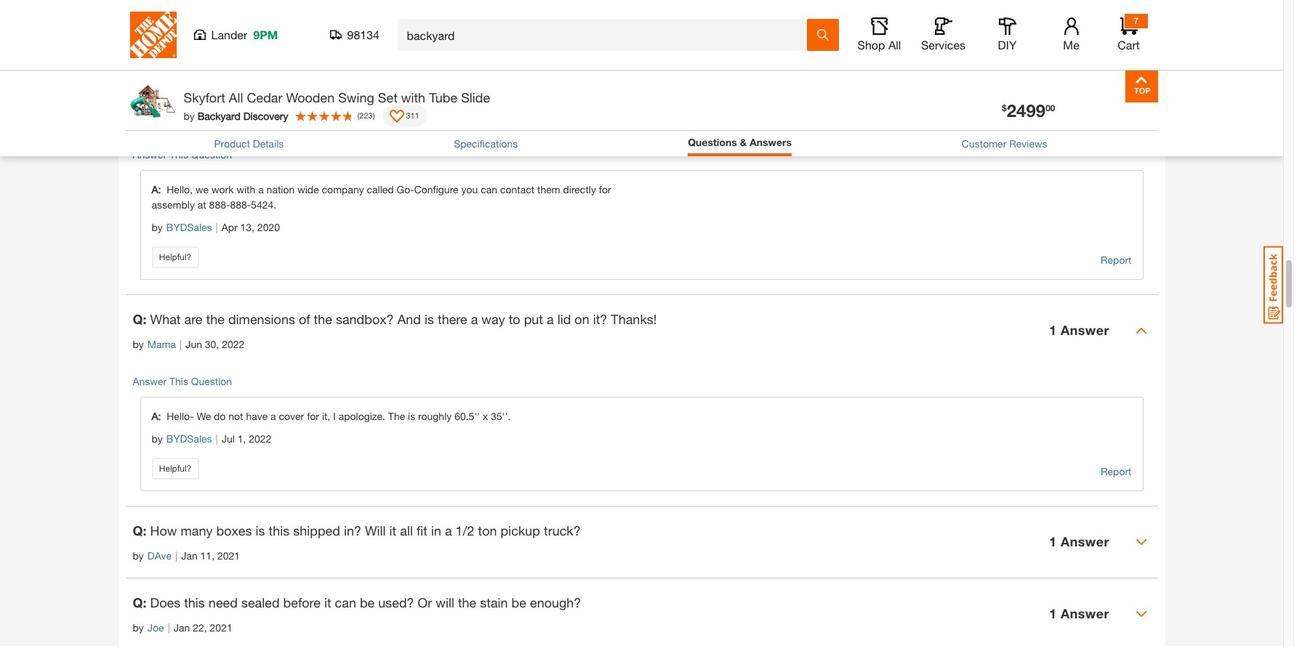 Task type: locate. For each thing, give the bounding box(es) containing it.
0 vertical spatial can
[[481, 183, 497, 195]]

a: left hello-
[[152, 410, 161, 422]]

for inside hello, we work with a nation wide company called go-configure you can contact them directly for assembly at 888-888-5424.
[[599, 183, 611, 195]]

for left it,
[[307, 410, 319, 422]]

$ 2499 00
[[1002, 100, 1056, 121]]

q:
[[133, 84, 147, 100], [133, 311, 147, 327], [133, 523, 147, 539], [133, 595, 147, 611]]

2021
[[217, 550, 240, 562], [210, 622, 232, 634]]

need
[[209, 595, 238, 611]]

set?
[[456, 84, 481, 100]]

by left dave
[[133, 550, 144, 562]]

all for shop
[[889, 38, 901, 52]]

of
[[299, 311, 310, 327]]

x
[[483, 410, 488, 422]]

a: up assembly
[[152, 183, 167, 195]]

q: does this need sealed before it can be used? or will the stain be enough?
[[133, 595, 581, 611]]

1 horizontal spatial all
[[889, 38, 901, 52]]

1 vertical spatial a:
[[152, 410, 161, 422]]

1 horizontal spatial with
[[401, 89, 425, 105]]

0 vertical spatial question
[[191, 148, 232, 160]]

specifications button
[[454, 136, 518, 151], [454, 136, 518, 151]]

dimensions
[[228, 311, 295, 327]]

customer
[[962, 137, 1007, 150]]

| left 13,
[[216, 221, 218, 233]]

all up 'by backyard discovery'
[[229, 89, 243, 105]]

product
[[214, 137, 250, 150]]

1 vertical spatial answer this question link
[[133, 375, 232, 387]]

this up hello, at the left of the page
[[169, 148, 188, 160]]

1 horizontal spatial 2020
[[257, 221, 280, 233]]

helpful? for hello-   we do not have a cover for it, i apologize. the is roughly 60.5'' x 35''.
[[159, 463, 191, 474]]

0 vertical spatial this
[[432, 84, 453, 100]]

| right pete
[[172, 111, 174, 123]]

bydsales
[[166, 221, 212, 233], [166, 432, 212, 445]]

the right of
[[314, 311, 332, 327]]

cedar
[[247, 89, 283, 105]]

helpful? left lander
[[159, 24, 191, 35]]

do
[[214, 410, 226, 422]]

cart
[[1118, 38, 1140, 52]]

1 vertical spatial for
[[307, 410, 319, 422]]

1 this from the top
[[169, 148, 188, 160]]

bydsales button down at
[[166, 219, 212, 235]]

2 answer this question link from the top
[[133, 375, 232, 387]]

(
[[357, 110, 359, 120]]

1 answer this question from the top
[[133, 148, 232, 160]]

00
[[1046, 102, 1056, 113]]

888-
[[209, 198, 230, 211], [230, 198, 251, 211]]

this up hello-
[[169, 375, 188, 387]]

1 answer this question link from the top
[[133, 148, 232, 160]]

0 vertical spatial you
[[171, 84, 192, 100]]

1 vertical spatial to
[[509, 311, 520, 327]]

1 answer for enough?
[[1049, 606, 1110, 622]]

helpful? button
[[152, 19, 199, 41], [152, 246, 199, 268], [152, 458, 199, 480]]

by down assembly
[[152, 221, 163, 233]]

1 vertical spatial all
[[229, 89, 243, 105]]

1 vertical spatial caret image
[[1136, 536, 1147, 548]]

question for jul 1, 2022
[[191, 375, 232, 387]]

this
[[169, 148, 188, 160], [169, 375, 188, 387]]

2 vertical spatial caret image
[[1136, 608, 1147, 620]]

2 vertical spatial helpful?
[[159, 463, 191, 474]]

0 vertical spatial 2021
[[217, 550, 240, 562]]

3 1 answer from the top
[[1049, 534, 1110, 550]]

2 helpful? from the top
[[159, 251, 191, 262]]

company
[[322, 183, 364, 195]]

2 horizontal spatial is
[[425, 311, 434, 327]]

1 horizontal spatial 2022
[[249, 432, 272, 445]]

0 horizontal spatial the
[[206, 311, 225, 327]]

| for do you have professional installers to assemble this set?
[[172, 111, 174, 123]]

3 report from the top
[[1101, 465, 1132, 478]]

1 q: from the top
[[133, 84, 147, 100]]

is right the and
[[425, 311, 434, 327]]

helpful?
[[159, 24, 191, 35], [159, 251, 191, 262], [159, 463, 191, 474]]

can right before
[[335, 595, 356, 611]]

services
[[921, 38, 966, 52]]

answer for does this need sealed before it can be used? or will the stain be enough?
[[1061, 606, 1110, 622]]

for right directly
[[599, 183, 611, 195]]

hello, we work with a nation wide company called go-configure you can contact them directly for assembly at 888-888-5424.
[[152, 183, 611, 211]]

question up we
[[191, 148, 232, 160]]

sandbox?
[[336, 311, 394, 327]]

directly
[[563, 183, 596, 195]]

2 question from the top
[[191, 375, 232, 387]]

can inside hello, we work with a nation wide company called go-configure you can contact them directly for assembly at 888-888-5424.
[[481, 183, 497, 195]]

report button for hello, we work with a nation wide company called go-configure you can contact them directly for assembly at 888-888-5424.
[[1101, 252, 1132, 268]]

| right dave button
[[175, 550, 178, 562]]

5424.
[[251, 198, 277, 211]]

1 horizontal spatial apr
[[222, 221, 238, 233]]

truck?
[[544, 523, 581, 539]]

| left jun
[[180, 338, 182, 350]]

1 vertical spatial bydsales button
[[166, 431, 212, 447]]

skyfort all cedar wooden swing set with tube slide
[[184, 89, 490, 105]]

1 vertical spatial bydsales
[[166, 432, 212, 445]]

it right before
[[324, 595, 331, 611]]

q: left the what
[[133, 311, 147, 327]]

go-
[[397, 183, 414, 195]]

0 vertical spatial 2022
[[222, 338, 245, 350]]

2022 right 30,
[[222, 338, 245, 350]]

apr left 13,
[[222, 221, 238, 233]]

1 888- from the left
[[209, 198, 230, 211]]

2 q: from the top
[[133, 311, 147, 327]]

by for hello, we work with a nation wide company called go-configure you can contact them directly for assembly at 888-888-5424.
[[152, 221, 163, 233]]

1 answer for a
[[1049, 322, 1110, 338]]

0 vertical spatial answer this question link
[[133, 148, 232, 160]]

this left 'set?'
[[432, 84, 453, 100]]

ton
[[478, 523, 497, 539]]

1 answer
[[1049, 95, 1110, 111], [1049, 322, 1110, 338], [1049, 534, 1110, 550], [1049, 606, 1110, 622]]

1 vertical spatial you
[[461, 183, 478, 195]]

by left joe
[[133, 622, 144, 634]]

1 vertical spatial 2022
[[249, 432, 272, 445]]

a left cover
[[271, 410, 276, 422]]

jan for many
[[181, 550, 198, 562]]

0 vertical spatial helpful? button
[[152, 19, 199, 41]]

helpful? button down by bydsales | jul 1, 2022
[[152, 458, 199, 480]]

contact
[[500, 183, 535, 195]]

1 for a
[[1049, 322, 1057, 338]]

this left shipped
[[269, 523, 290, 539]]

be right stain
[[512, 595, 526, 611]]

0 vertical spatial this
[[169, 148, 188, 160]]

0 horizontal spatial 2020
[[214, 111, 236, 123]]

bydsales button
[[166, 219, 212, 235], [166, 431, 212, 447]]

2020 right 12,
[[214, 111, 236, 123]]

0 vertical spatial all
[[889, 38, 901, 52]]

2 vertical spatial helpful? button
[[152, 458, 199, 480]]

1 vertical spatial 2021
[[210, 622, 232, 634]]

a: for a:
[[152, 183, 167, 195]]

dave
[[147, 550, 172, 562]]

it
[[389, 523, 396, 539], [324, 595, 331, 611]]

jan left 11,
[[181, 550, 198, 562]]

3 helpful? button from the top
[[152, 458, 199, 480]]

with right work
[[237, 183, 255, 195]]

lander 9pm
[[211, 28, 278, 41]]

1 vertical spatial report
[[1101, 254, 1132, 266]]

3 helpful? from the top
[[159, 463, 191, 474]]

1/2
[[456, 523, 475, 539]]

0 vertical spatial caret image
[[1136, 325, 1147, 336]]

services button
[[920, 17, 967, 52]]

0 vertical spatial jan
[[181, 550, 198, 562]]

bydsales button down hello-
[[166, 431, 212, 447]]

1 vertical spatial helpful? button
[[152, 246, 199, 268]]

0 horizontal spatial can
[[335, 595, 356, 611]]

1 vertical spatial apr
[[222, 221, 238, 233]]

0 horizontal spatial to
[[357, 84, 369, 100]]

is right the
[[408, 410, 415, 422]]

helpful? down by bydsales | jul 1, 2022
[[159, 463, 191, 474]]

2022 right 1,
[[249, 432, 272, 445]]

| for hello-   we do not have a cover for it, i apologize. the is roughly 60.5'' x 35''.
[[216, 432, 218, 445]]

0 vertical spatial helpful?
[[159, 24, 191, 35]]

jun
[[186, 338, 202, 350]]

0 horizontal spatial for
[[307, 410, 319, 422]]

1 vertical spatial 2020
[[257, 221, 280, 233]]

2 vertical spatial report
[[1101, 465, 1132, 478]]

helpful? down by bydsales | apr 13, 2020
[[159, 251, 191, 262]]

2 report button from the top
[[1101, 252, 1132, 268]]

0 horizontal spatial 2022
[[222, 338, 245, 350]]

1 vertical spatial question
[[191, 375, 232, 387]]

3 q: from the top
[[133, 523, 147, 539]]

0 vertical spatial to
[[357, 84, 369, 100]]

2 horizontal spatial this
[[432, 84, 453, 100]]

1 a: from the top
[[152, 183, 167, 195]]

this up 22,
[[184, 595, 205, 611]]

1 bydsales button from the top
[[166, 219, 212, 235]]

2021 right 11,
[[217, 550, 240, 562]]

1 vertical spatial answer this question
[[133, 375, 232, 387]]

1 vertical spatial helpful?
[[159, 251, 191, 262]]

0 horizontal spatial all
[[229, 89, 243, 105]]

by left 12,
[[184, 109, 195, 122]]

What can we help you find today? search field
[[407, 20, 806, 50]]

shipped
[[293, 523, 340, 539]]

by left mama button at the left bottom of the page
[[133, 338, 144, 350]]

0 vertical spatial bydsales button
[[166, 219, 212, 235]]

it?
[[593, 311, 607, 327]]

4 1 answer from the top
[[1049, 606, 1110, 622]]

work
[[212, 183, 234, 195]]

1 vertical spatial this
[[169, 375, 188, 387]]

0 horizontal spatial you
[[171, 84, 192, 100]]

a right in
[[445, 523, 452, 539]]

98134
[[347, 28, 380, 41]]

apr left 12,
[[178, 111, 194, 123]]

2 be from the left
[[512, 595, 526, 611]]

can left contact
[[481, 183, 497, 195]]

2 bydsales button from the top
[[166, 431, 212, 447]]

4 1 from the top
[[1049, 606, 1057, 622]]

to up "223"
[[357, 84, 369, 100]]

you right configure
[[461, 183, 478, 195]]

98134 button
[[330, 28, 380, 42]]

2022 for not
[[249, 432, 272, 445]]

jan
[[181, 550, 198, 562], [174, 622, 190, 634]]

2 1 answer from the top
[[1049, 322, 1110, 338]]

2 vertical spatial this
[[184, 595, 205, 611]]

answer this question link for hello-   we do not have a cover for it, i apologize. the is roughly 60.5'' x 35''.
[[133, 375, 232, 387]]

2022
[[222, 338, 245, 350], [249, 432, 272, 445]]

2 vertical spatial report button
[[1101, 464, 1132, 480]]

| left jul
[[216, 432, 218, 445]]

at
[[198, 198, 206, 211]]

0 horizontal spatial be
[[360, 595, 375, 611]]

1 vertical spatial with
[[237, 183, 255, 195]]

0 vertical spatial report button
[[1101, 25, 1132, 41]]

1 horizontal spatial be
[[512, 595, 526, 611]]

all
[[889, 38, 901, 52], [229, 89, 243, 105]]

1 horizontal spatial you
[[461, 183, 478, 195]]

bydsales for jul 1, 2022
[[166, 432, 212, 445]]

assemble
[[372, 84, 428, 100]]

3 1 from the top
[[1049, 534, 1057, 550]]

question up the we
[[191, 375, 232, 387]]

roughly
[[418, 410, 452, 422]]

0 vertical spatial 2020
[[214, 111, 236, 123]]

with up 311 at the left of page
[[401, 89, 425, 105]]

a up 5424.
[[258, 183, 264, 195]]

2 answer this question from the top
[[133, 375, 232, 387]]

answer this question link for hello, we work with a nation wide company called go-configure you can contact them directly for assembly at 888-888-5424.
[[133, 148, 232, 160]]

q: left the do
[[133, 84, 147, 100]]

0 vertical spatial apr
[[178, 111, 194, 123]]

1 vertical spatial report button
[[1101, 252, 1132, 268]]

| right joe
[[168, 622, 170, 634]]

and
[[397, 311, 421, 327]]

q: left 'how'
[[133, 523, 147, 539]]

professional
[[227, 84, 298, 100]]

1 horizontal spatial for
[[599, 183, 611, 195]]

3 report button from the top
[[1101, 464, 1132, 480]]

report button for hello-   we do not have a cover for it, i apologize. the is roughly 60.5'' x 35''.
[[1101, 464, 1132, 480]]

0 horizontal spatial have
[[196, 84, 223, 100]]

it,
[[322, 410, 330, 422]]

( 223 )
[[357, 110, 375, 120]]

0 horizontal spatial this
[[184, 595, 205, 611]]

all inside button
[[889, 38, 901, 52]]

answer this question up hello-
[[133, 375, 232, 387]]

apr for a:
[[222, 221, 238, 233]]

2 report from the top
[[1101, 254, 1132, 266]]

4 q: from the top
[[133, 595, 147, 611]]

by for do you have professional installers to assemble this set?
[[133, 111, 144, 123]]

you
[[171, 84, 192, 100], [461, 183, 478, 195]]

helpful? button left lander
[[152, 19, 199, 41]]

have up backyard
[[196, 84, 223, 100]]

installers
[[302, 84, 353, 100]]

1 horizontal spatial to
[[509, 311, 520, 327]]

2021 for need
[[210, 622, 232, 634]]

a left the 'way' at the left of the page
[[471, 311, 478, 327]]

by left jul
[[152, 432, 163, 445]]

0 vertical spatial for
[[599, 183, 611, 195]]

1 horizontal spatial it
[[389, 523, 396, 539]]

2 caret image from the top
[[1136, 536, 1147, 548]]

2 1 from the top
[[1049, 322, 1057, 338]]

1 horizontal spatial can
[[481, 183, 497, 195]]

answer this question link up hello, at the left of the page
[[133, 148, 232, 160]]

1 report from the top
[[1101, 27, 1132, 39]]

0 horizontal spatial apr
[[178, 111, 194, 123]]

answer this question link up hello-
[[133, 375, 232, 387]]

the right "are"
[[206, 311, 225, 327]]

be left used?
[[360, 595, 375, 611]]

0 vertical spatial answer this question
[[133, 148, 232, 160]]

by left pete
[[133, 111, 144, 123]]

1 caret image from the top
[[1136, 325, 1147, 336]]

2 this from the top
[[169, 375, 188, 387]]

it left all
[[389, 523, 396, 539]]

2 a: from the top
[[152, 410, 161, 422]]

1 horizontal spatial is
[[408, 410, 415, 422]]

report for hello, we work with a nation wide company called go-configure you can contact them directly for assembly at 888-888-5424.
[[1101, 254, 1132, 266]]

there
[[438, 311, 467, 327]]

caret image
[[1136, 325, 1147, 336], [1136, 536, 1147, 548], [1136, 608, 1147, 620]]

all right shop
[[889, 38, 901, 52]]

1 vertical spatial can
[[335, 595, 356, 611]]

this for hello-   we do not have a cover for it, i apologize. the is roughly 60.5'' x 35''.
[[169, 375, 188, 387]]

product image image
[[129, 77, 176, 124]]

bydsales down hello-
[[166, 432, 212, 445]]

a: for a: hello-   we do not have a cover for it, i apologize. the is roughly 60.5'' x 35''.
[[152, 410, 161, 422]]

answer this question
[[133, 148, 232, 160], [133, 375, 232, 387]]

0 vertical spatial report
[[1101, 27, 1132, 39]]

|
[[172, 111, 174, 123], [216, 221, 218, 233], [180, 338, 182, 350], [216, 432, 218, 445], [175, 550, 178, 562], [168, 622, 170, 634]]

answer this question up hello, at the left of the page
[[133, 148, 232, 160]]

2 vertical spatial is
[[256, 523, 265, 539]]

2021 right 22,
[[210, 622, 232, 634]]

have right not
[[246, 410, 268, 422]]

| for what are the dimensions of the sandbox? and is there a way to put a lid on it? thanks!
[[180, 338, 182, 350]]

this for hello, we work with a nation wide company called go-configure you can contact them directly for assembly at 888-888-5424.
[[169, 148, 188, 160]]

0 vertical spatial it
[[389, 523, 396, 539]]

1 helpful? from the top
[[159, 24, 191, 35]]

questions & answers button
[[688, 135, 792, 153], [688, 135, 792, 150]]

bydsales down at
[[166, 221, 212, 233]]

1 vertical spatial jan
[[174, 622, 190, 634]]

by bydsales | apr 13, 2020
[[152, 221, 280, 233]]

9pm
[[253, 28, 278, 41]]

1 question from the top
[[191, 148, 232, 160]]

1 bydsales from the top
[[166, 221, 212, 233]]

0 vertical spatial have
[[196, 84, 223, 100]]

| for does this need sealed before it can be used? or will the stain be enough?
[[168, 622, 170, 634]]

all for skyfort
[[229, 89, 243, 105]]

to left put
[[509, 311, 520, 327]]

is right boxes
[[256, 523, 265, 539]]

to
[[357, 84, 369, 100], [509, 311, 520, 327]]

helpful? button for hello-   we do not have a cover for it, i apologize. the is roughly 60.5'' x 35''.
[[152, 458, 199, 480]]

sealed
[[241, 595, 280, 611]]

2020 for q:
[[214, 111, 236, 123]]

helpful? button down by bydsales | apr 13, 2020
[[152, 246, 199, 268]]

0 vertical spatial bydsales
[[166, 221, 212, 233]]

the right "will"
[[458, 595, 477, 611]]

me
[[1063, 38, 1080, 52]]

22,
[[193, 622, 207, 634]]

2 bydsales from the top
[[166, 432, 212, 445]]

0 horizontal spatial with
[[237, 183, 255, 195]]

this
[[432, 84, 453, 100], [269, 523, 290, 539], [184, 595, 205, 611]]

2 888- from the left
[[230, 198, 251, 211]]

1 vertical spatial it
[[324, 595, 331, 611]]

q: left does
[[133, 595, 147, 611]]

2 helpful? button from the top
[[152, 246, 199, 268]]

are
[[184, 311, 203, 327]]

the home depot logo image
[[130, 12, 176, 58]]

1 vertical spatial have
[[246, 410, 268, 422]]

you right the do
[[171, 84, 192, 100]]

0 vertical spatial a:
[[152, 183, 167, 195]]

jan left 22,
[[174, 622, 190, 634]]

2020 right 13,
[[257, 221, 280, 233]]

product details
[[214, 137, 284, 150]]

1 horizontal spatial this
[[269, 523, 290, 539]]

me button
[[1048, 17, 1095, 52]]



Task type: vqa. For each thing, say whether or not it's contained in the screenshot.
Live Chat image
no



Task type: describe. For each thing, give the bounding box(es) containing it.
0 horizontal spatial it
[[324, 595, 331, 611]]

by for hello-   we do not have a cover for it, i apologize. the is roughly 60.5'' x 35''.
[[152, 432, 163, 445]]

stain
[[480, 595, 508, 611]]

boxes
[[216, 523, 252, 539]]

0 horizontal spatial is
[[256, 523, 265, 539]]

reviews
[[1009, 137, 1048, 150]]

311 button
[[382, 105, 427, 127]]

bydsales button for jul 1, 2022
[[166, 431, 212, 447]]

2020 for a:
[[257, 221, 280, 233]]

will
[[365, 523, 386, 539]]

by bydsales | jul 1, 2022
[[152, 432, 272, 445]]

details
[[253, 137, 284, 150]]

helpful? button for hello, we work with a nation wide company called go-configure you can contact them directly for assembly at 888-888-5424.
[[152, 246, 199, 268]]

we
[[196, 183, 209, 195]]

q: for q: does this need sealed before it can be used? or will the stain be enough?
[[133, 595, 147, 611]]

discovery
[[243, 109, 288, 122]]

before
[[283, 595, 321, 611]]

question for apr 13, 2020
[[191, 148, 232, 160]]

set
[[378, 89, 398, 105]]

tube
[[429, 89, 458, 105]]

apologize.
[[339, 410, 385, 422]]

12,
[[197, 111, 211, 123]]

30,
[[205, 338, 219, 350]]

bydsales for apr 13, 2020
[[166, 221, 212, 233]]

2 horizontal spatial the
[[458, 595, 477, 611]]

by for what are the dimensions of the sandbox? and is there a way to put a lid on it? thanks!
[[133, 338, 144, 350]]

1 for ton
[[1049, 534, 1057, 550]]

way
[[482, 311, 505, 327]]

223
[[359, 110, 373, 120]]

enough?
[[530, 595, 581, 611]]

diy button
[[984, 17, 1031, 52]]

a inside hello, we work with a nation wide company called go-configure you can contact them directly for assembly at 888-888-5424.
[[258, 183, 264, 195]]

q: what are the dimensions of the sandbox? and is there a way to put a lid on it? thanks!
[[133, 311, 657, 327]]

by pete | apr 12, 2020
[[133, 111, 236, 123]]

used?
[[378, 595, 414, 611]]

answer for what are the dimensions of the sandbox? and is there a way to put a lid on it? thanks!
[[1061, 322, 1110, 338]]

60.5''
[[455, 410, 480, 422]]

0 vertical spatial with
[[401, 89, 425, 105]]

configure
[[414, 183, 459, 195]]

q: for q: do you have professional installers to assemble this set?
[[133, 84, 147, 100]]

nation
[[267, 183, 295, 195]]

1 horizontal spatial have
[[246, 410, 268, 422]]

not
[[229, 410, 243, 422]]

the
[[388, 410, 405, 422]]

1 1 from the top
[[1049, 95, 1057, 111]]

specifications
[[454, 137, 518, 150]]

answer for how many boxes is this shipped in? will it all fit in a 1/2 ton pickup truck?
[[1061, 534, 1110, 550]]

pete
[[147, 111, 168, 123]]

jan for this
[[174, 622, 190, 634]]

311
[[406, 110, 419, 120]]

you inside hello, we work with a nation wide company called go-configure you can contact them directly for assembly at 888-888-5424.
[[461, 183, 478, 195]]

customer reviews
[[962, 137, 1048, 150]]

1 vertical spatial this
[[269, 523, 290, 539]]

35''.
[[491, 410, 511, 422]]

1 answer for ton
[[1049, 534, 1110, 550]]

cart 7
[[1118, 15, 1140, 52]]

11,
[[200, 550, 215, 562]]

1 vertical spatial is
[[408, 410, 415, 422]]

0 vertical spatial is
[[425, 311, 434, 327]]

a: hello-   we do not have a cover for it, i apologize. the is roughly 60.5'' x 35''.
[[152, 410, 511, 422]]

we
[[197, 410, 211, 422]]

$
[[1002, 102, 1007, 113]]

dave button
[[147, 548, 172, 563]]

a left lid
[[547, 311, 554, 327]]

&
[[740, 136, 747, 148]]

1 1 answer from the top
[[1049, 95, 1110, 111]]

| for how many boxes is this shipped in? will it all fit in a 1/2 ton pickup truck?
[[175, 550, 178, 562]]

in?
[[344, 523, 361, 539]]

questions
[[688, 136, 737, 148]]

by for how many boxes is this shipped in? will it all fit in a 1/2 ton pickup truck?
[[133, 550, 144, 562]]

by for does this need sealed before it can be used? or will the stain be enough?
[[133, 622, 144, 634]]

caret image for on
[[1136, 325, 1147, 336]]

with inside hello, we work with a nation wide company called go-configure you can contact them directly for assembly at 888-888-5424.
[[237, 183, 255, 195]]

by joe | jan 22, 2021
[[133, 622, 232, 634]]

1 report button from the top
[[1101, 25, 1132, 41]]

13,
[[240, 221, 255, 233]]

bydsales button for apr 13, 2020
[[166, 219, 212, 235]]

answer this question for hello, we work with a nation wide company called go-configure you can contact them directly for assembly at 888-888-5424.
[[133, 148, 232, 160]]

wooden
[[286, 89, 335, 105]]

q: how many boxes is this shipped in? will it all fit in a 1/2 ton pickup truck?
[[133, 523, 581, 539]]

1 helpful? button from the top
[[152, 19, 199, 41]]

1 horizontal spatial the
[[314, 311, 332, 327]]

3 caret image from the top
[[1136, 608, 1147, 620]]

by dave | jan 11, 2021
[[133, 550, 240, 562]]

i
[[333, 410, 336, 422]]

lid
[[558, 311, 571, 327]]

q: for q: what are the dimensions of the sandbox? and is there a way to put a lid on it? thanks!
[[133, 311, 147, 327]]

answer for do you have professional installers to assemble this set?
[[1061, 95, 1110, 111]]

7
[[1134, 15, 1139, 26]]

called
[[367, 183, 394, 195]]

put
[[524, 311, 543, 327]]

apr for q:
[[178, 111, 194, 123]]

2022 for dimensions
[[222, 338, 245, 350]]

them
[[537, 183, 560, 195]]

display image
[[389, 110, 404, 124]]

shop all
[[858, 38, 901, 52]]

will
[[436, 595, 454, 611]]

helpful? for hello, we work with a nation wide company called go-configure you can contact them directly for assembly at 888-888-5424.
[[159, 251, 191, 262]]

report for hello-   we do not have a cover for it, i apologize. the is roughly 60.5'' x 35''.
[[1101, 465, 1132, 478]]

many
[[181, 523, 213, 539]]

answer this question for hello-   we do not have a cover for it, i apologize. the is roughly 60.5'' x 35''.
[[133, 375, 232, 387]]

| for hello, we work with a nation wide company called go-configure you can contact them directly for assembly at 888-888-5424.
[[216, 221, 218, 233]]

lander
[[211, 28, 247, 41]]

feedback link image
[[1264, 246, 1283, 324]]

1,
[[238, 432, 246, 445]]

does
[[150, 595, 180, 611]]

or
[[418, 595, 432, 611]]

mama button
[[147, 336, 176, 352]]

cover
[[279, 410, 304, 422]]

questions & answers
[[688, 136, 792, 148]]

pickup
[[501, 523, 540, 539]]

hello,
[[167, 183, 193, 195]]

q: for q: how many boxes is this shipped in? will it all fit in a 1/2 ton pickup truck?
[[133, 523, 147, 539]]

joe button
[[147, 620, 164, 635]]

1 be from the left
[[360, 595, 375, 611]]

1 for enough?
[[1049, 606, 1057, 622]]

2499
[[1007, 100, 1046, 121]]

what
[[150, 311, 181, 327]]

caret image for truck?
[[1136, 536, 1147, 548]]

2021 for boxes
[[217, 550, 240, 562]]



